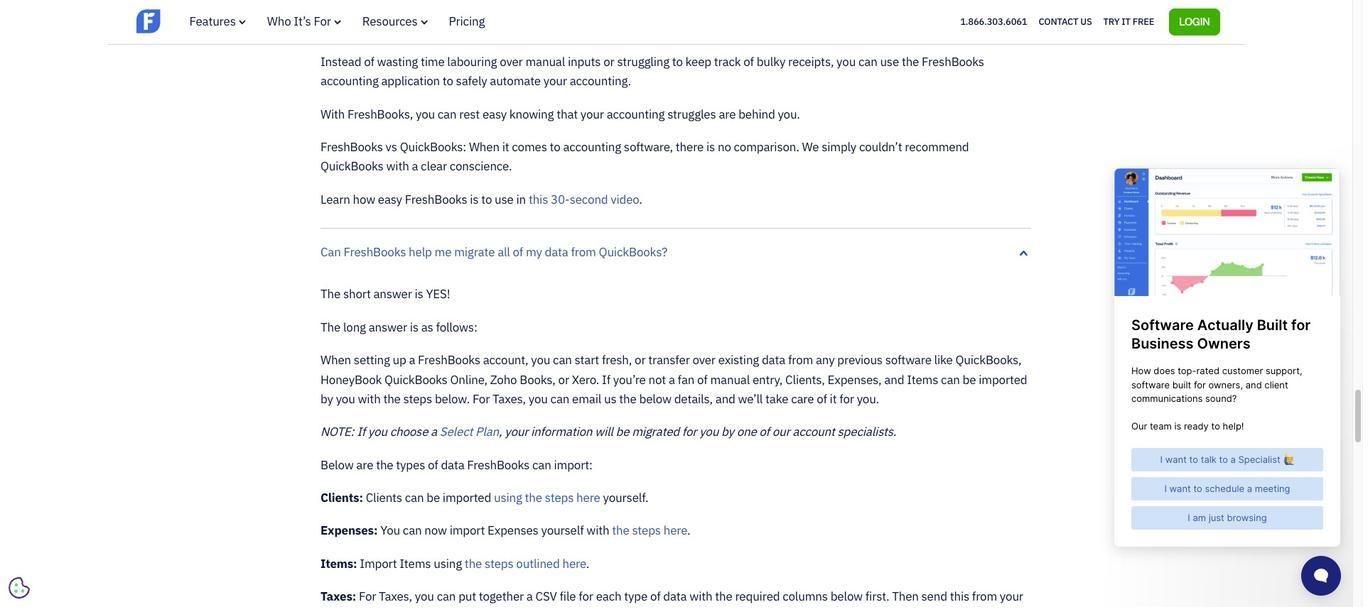 Task type: describe. For each thing, give the bounding box(es) containing it.
can right you at the bottom
[[403, 524, 422, 539]]

help
[[409, 245, 432, 260]]

quickbooks?
[[599, 245, 668, 260]]

1 horizontal spatial easy
[[483, 106, 507, 122]]

now
[[425, 524, 447, 539]]

couldn't
[[860, 139, 903, 155]]

items inside when setting up a freshbooks account, you can start fresh, or transfer over existing data from any previous software like quickbooks, honeybook quickbooks online, zoho books, or xero. if you're not a fan of manual entry, clients, expenses, and items can be imported by you with the steps below. for taxes, you can email us the below details, and we'll take care of it for you.
[[907, 372, 939, 388]]

yourself.
[[603, 491, 649, 506]]

behind
[[739, 106, 775, 122]]

1 vertical spatial items
[[400, 557, 431, 572]]

answer for long
[[369, 320, 407, 335]]

any
[[816, 353, 835, 368]]

for inside when setting up a freshbooks account, you can start fresh, or transfer over existing data from any previous software like quickbooks, honeybook quickbooks online, zoho books, or xero. if you're not a fan of manual entry, clients, expenses, and items can be imported by you with the steps below. for taxes, you can email us the below details, and we'll take care of it for you.
[[840, 392, 855, 407]]

account
[[793, 425, 835, 440]]

clients,
[[786, 372, 825, 388]]

comparison.
[[734, 139, 800, 155]]

migrated
[[632, 425, 680, 440]]

you down 'books,'
[[529, 392, 548, 407]]

zoho
[[490, 372, 517, 388]]

this inside for taxes, you can put together a csv file for each type of data with the required columns below first. then send this from your
[[950, 589, 970, 605]]

who it's for link
[[267, 14, 341, 29]]

the long answer is as follows:
[[321, 320, 478, 335]]

0 horizontal spatial and
[[716, 392, 736, 407]]

1.866.303.6061 link
[[961, 15, 1028, 28]]

application
[[381, 73, 440, 89]]

steps up together
[[485, 557, 514, 572]]

1 horizontal spatial using
[[494, 491, 522, 506]]

columns
[[783, 589, 828, 605]]

migrate
[[454, 245, 495, 260]]

choose
[[390, 425, 428, 440]]

expenses
[[488, 524, 539, 539]]

expenses,
[[828, 372, 882, 388]]

expenses:
[[321, 524, 378, 539]]

previous
[[838, 353, 883, 368]]

taxes, inside when setting up a freshbooks account, you can start fresh, or transfer over existing data from any previous software like quickbooks, honeybook quickbooks online, zoho books, or xero. if you're not a fan of manual entry, clients, expenses, and items can be imported by you with the steps below. for taxes, you can email us the below details, and we'll take care of it for you.
[[493, 392, 526, 407]]

required
[[735, 589, 780, 605]]

the steps here link
[[610, 524, 688, 539]]

our
[[773, 425, 790, 440]]

freshbooks,
[[348, 106, 413, 122]]

start
[[575, 353, 599, 368]]

software,
[[624, 139, 673, 155]]

file
[[560, 589, 576, 605]]

accounting.
[[570, 73, 631, 89]]

2 vertical spatial here
[[563, 557, 586, 572]]

login
[[1180, 15, 1211, 28]]

of right fan
[[698, 372, 708, 388]]

comes
[[512, 139, 547, 155]]

together
[[479, 589, 524, 605]]

can inside instead of wasting time labouring over manual inputs or struggling to keep track of bulky receipts, you can use the freshbooks accounting application to safely automate your accounting.
[[859, 54, 878, 70]]

1 vertical spatial are
[[356, 458, 374, 473]]

you're
[[613, 372, 646, 388]]

when inside when setting up a freshbooks account, you can start fresh, or transfer over existing data from any previous software like quickbooks, honeybook quickbooks online, zoho books, or xero. if you're not a fan of manual entry, clients, expenses, and items can be imported by you with the steps below. for taxes, you can email us the below details, and we'll take care of it for you.
[[321, 353, 351, 368]]

resources
[[362, 14, 418, 29]]

types
[[396, 458, 425, 473]]

below.
[[435, 392, 470, 407]]

can left email
[[551, 392, 570, 407]]

you inside for taxes, you can put together a csv file for each type of data with the required columns below first. then send this from your
[[415, 589, 434, 605]]

1 vertical spatial use
[[495, 192, 514, 207]]

long
[[343, 320, 366, 335]]

pricing
[[449, 14, 485, 29]]

each
[[596, 589, 622, 605]]

you
[[381, 524, 400, 539]]

you down details, at the bottom
[[700, 425, 719, 440]]

xero.
[[572, 372, 600, 388]]

inputs
[[568, 54, 601, 70]]

is down conscience.
[[470, 192, 479, 207]]

1 vertical spatial here
[[664, 524, 688, 539]]

can down like
[[941, 372, 960, 388]]

freshbooks down clear
[[405, 192, 467, 207]]

1 vertical spatial by
[[722, 425, 734, 440]]

for taxes, you can put together a csv file for each type of data with the required columns below first. then send this from your
[[321, 589, 1024, 608]]

you left the choose at the left bottom of page
[[368, 425, 387, 440]]

us
[[1081, 15, 1093, 28]]

0 vertical spatial are
[[719, 106, 736, 122]]

software
[[886, 353, 932, 368]]

your inside instead of wasting time labouring over manual inputs or struggling to keep track of bulky receipts, you can use the freshbooks accounting application to safely automate your accounting.
[[544, 73, 567, 89]]

track
[[714, 54, 741, 70]]

freshbooks inside freshbooks vs quickbooks: when it comes to accounting software, there is no comparison. we simply couldn't recommend quickbooks with a clear conscience.
[[321, 139, 383, 155]]

a left fan
[[669, 372, 675, 388]]

accounting inside instead of wasting time labouring over manual inputs or struggling to keep track of bulky receipts, you can use the freshbooks accounting application to safely automate your accounting.
[[321, 73, 379, 89]]

manual inside instead of wasting time labouring over manual inputs or struggling to keep track of bulky receipts, you can use the freshbooks accounting application to safely automate your accounting.
[[526, 54, 565, 70]]

one
[[737, 425, 757, 440]]

who it's for
[[267, 14, 331, 29]]

quickbooks:
[[400, 139, 466, 155]]

details,
[[674, 392, 713, 407]]

30-
[[551, 192, 570, 207]]

with inside for taxes, you can put together a csv file for each type of data with the required columns below first. then send this from your
[[690, 589, 713, 605]]

you up 'books,'
[[531, 353, 551, 368]]

a right up
[[409, 353, 415, 368]]

can freshbooks help me migrate all of my data from quickbooks?
[[321, 245, 668, 260]]

1 vertical spatial for
[[682, 425, 697, 440]]

data inside when setting up a freshbooks account, you can start fresh, or transfer over existing data from any previous software like quickbooks, honeybook quickbooks online, zoho books, or xero. if you're not a fan of manual entry, clients, expenses, and items can be imported by you with the steps below. for taxes, you can email us the below details, and we'll take care of it for you.
[[762, 353, 786, 368]]

0 horizontal spatial imported
[[443, 491, 491, 506]]

can right "clients"
[[405, 491, 424, 506]]

clients
[[366, 491, 402, 506]]

clients:
[[321, 491, 363, 506]]

is left as
[[410, 320, 419, 335]]

to inside freshbooks vs quickbooks: when it comes to accounting software, there is no comparison. we simply couldn't recommend quickbooks with a clear conscience.
[[550, 139, 561, 155]]

cookie consent banner dialog
[[11, 433, 224, 597]]

for inside for taxes, you can put together a csv file for each type of data with the required columns below first. then send this from your
[[579, 589, 594, 605]]

the for the short answer is yes!
[[321, 287, 341, 303]]

a inside for taxes, you can put together a csv file for each type of data with the required columns below first. then send this from your
[[527, 589, 533, 605]]

entry,
[[753, 372, 783, 388]]

0 horizontal spatial be
[[427, 491, 440, 506]]

items:
[[321, 557, 357, 572]]

freshbooks inside when setting up a freshbooks account, you can start fresh, or transfer over existing data from any previous software like quickbooks, honeybook quickbooks online, zoho books, or xero. if you're not a fan of manual entry, clients, expenses, and items can be imported by you with the steps below. for taxes, you can email us the below details, and we'll take care of it for you.
[[418, 353, 481, 368]]

steps inside when setting up a freshbooks account, you can start fresh, or transfer over existing data from any previous software like quickbooks, honeybook quickbooks online, zoho books, or xero. if you're not a fan of manual entry, clients, expenses, and items can be imported by you with the steps below. for taxes, you can email us the below details, and we'll take care of it for you.
[[404, 392, 432, 407]]

contact us link
[[1039, 13, 1093, 31]]

or inside instead of wasting time labouring over manual inputs or struggling to keep track of bulky receipts, you can use the freshbooks accounting application to safely automate your accounting.
[[604, 54, 615, 70]]

to left keep
[[672, 54, 683, 70]]

data down select
[[441, 458, 465, 473]]

0 horizontal spatial from
[[571, 245, 596, 260]]

note: if you choose a select plan , your information will be migrated for you by one of our account specialists.
[[321, 425, 897, 440]]

is left yes!
[[415, 287, 423, 303]]

resources link
[[362, 14, 428, 29]]

you up quickbooks: on the top of page
[[416, 106, 435, 122]]

information
[[531, 425, 592, 440]]

send
[[922, 589, 948, 605]]

there
[[676, 139, 704, 155]]

me
[[435, 245, 452, 260]]

try it free link
[[1104, 13, 1155, 31]]

free
[[1133, 15, 1155, 28]]

you inside instead of wasting time labouring over manual inputs or struggling to keep track of bulky receipts, you can use the freshbooks accounting application to safely automate your accounting.
[[837, 54, 856, 70]]

features
[[189, 14, 236, 29]]

books,
[[520, 372, 556, 388]]

freshbooks logo image
[[136, 8, 246, 35]]



Task type: vqa. For each thing, say whether or not it's contained in the screenshot.
the top BUY
no



Task type: locate. For each thing, give the bounding box(es) containing it.
of right types
[[428, 458, 438, 473]]

1 horizontal spatial imported
[[979, 372, 1028, 388]]

below are the types of data freshbooks can import:
[[321, 458, 593, 473]]

0 vertical spatial from
[[571, 245, 596, 260]]

1 horizontal spatial from
[[788, 353, 814, 368]]

0 horizontal spatial using
[[434, 557, 462, 572]]

receipts,
[[789, 54, 834, 70]]

for inside when setting up a freshbooks account, you can start fresh, or transfer over existing data from any previous software like quickbooks, honeybook quickbooks online, zoho books, or xero. if you're not a fan of manual entry, clients, expenses, and items can be imported by you with the steps below. for taxes, you can email us the below details, and we'll take care of it for you.
[[473, 392, 490, 407]]

1 vertical spatial be
[[616, 425, 629, 440]]

1 vertical spatial manual
[[711, 372, 750, 388]]

0 horizontal spatial for
[[314, 14, 331, 29]]

0 horizontal spatial you.
[[778, 106, 800, 122]]

of inside for taxes, you can put together a csv file for each type of data with the required columns below first. then send this from your
[[651, 589, 661, 605]]

1 vertical spatial accounting
[[607, 106, 665, 122]]

1 horizontal spatial and
[[885, 372, 905, 388]]

0 vertical spatial the
[[321, 287, 341, 303]]

contact us
[[1039, 15, 1093, 28]]

or left xero.
[[559, 372, 570, 388]]

taxes, down import
[[379, 589, 412, 605]]

data up entry,
[[762, 353, 786, 368]]

1 horizontal spatial by
[[722, 425, 734, 440]]

quickbooks,
[[956, 353, 1022, 368]]

clients: clients can be imported using the steps here yourself.
[[321, 491, 649, 506]]

manual up automate
[[526, 54, 565, 70]]

instead
[[321, 54, 361, 70]]

0 horizontal spatial easy
[[378, 192, 402, 207]]

learn how easy freshbooks is to use in this 30-second video .
[[321, 192, 643, 207]]

it inside 'link'
[[1122, 15, 1131, 28]]

1 vertical spatial below
[[831, 589, 863, 605]]

accounting up the software,
[[607, 106, 665, 122]]

with down honeybook
[[358, 392, 381, 407]]

you. inside when setting up a freshbooks account, you can start fresh, or transfer over existing data from any previous software like quickbooks, honeybook quickbooks online, zoho books, or xero. if you're not a fan of manual entry, clients, expenses, and items can be imported by you with the steps below. for taxes, you can email us the below details, and we'll take care of it for you.
[[857, 392, 880, 407]]

quickbooks inside freshbooks vs quickbooks: when it comes to accounting software, there is no comparison. we simply couldn't recommend quickbooks with a clear conscience.
[[321, 159, 384, 174]]

0 vertical spatial this
[[529, 192, 548, 207]]

0 horizontal spatial manual
[[526, 54, 565, 70]]

easy right rest
[[483, 106, 507, 122]]

this right "in"
[[529, 192, 548, 207]]

with right yourself
[[587, 524, 610, 539]]

online,
[[450, 372, 488, 388]]

or up accounting.
[[604, 54, 615, 70]]

contact
[[1039, 15, 1079, 28]]

like
[[935, 353, 953, 368]]

automate
[[490, 73, 541, 89]]

account,
[[483, 353, 529, 368]]

for inside for taxes, you can put together a csv file for each type of data with the required columns below first. then send this from your
[[359, 589, 376, 605]]

0 horizontal spatial use
[[495, 192, 514, 207]]

this 30-second video link
[[529, 192, 639, 207]]

wasting
[[377, 54, 418, 70]]

when up honeybook
[[321, 353, 351, 368]]

of right track
[[744, 54, 754, 70]]

a inside freshbooks vs quickbooks: when it comes to accounting software, there is no comparison. we simply couldn't recommend quickbooks with a clear conscience.
[[412, 159, 418, 174]]

2 vertical spatial be
[[427, 491, 440, 506]]

follows:
[[436, 320, 478, 335]]

0 vertical spatial accounting
[[321, 73, 379, 89]]

all
[[498, 245, 510, 260]]

here
[[577, 491, 601, 506], [664, 524, 688, 539], [563, 557, 586, 572]]

of right all
[[513, 245, 523, 260]]

video
[[611, 192, 639, 207]]

using the steps here link
[[491, 491, 601, 506]]

0 vertical spatial here
[[577, 491, 601, 506]]

with left required
[[690, 589, 713, 605]]

can left rest
[[438, 106, 457, 122]]

1 vertical spatial or
[[635, 353, 646, 368]]

1 horizontal spatial for
[[359, 589, 376, 605]]

to right the 'comes'
[[550, 139, 561, 155]]

over up fan
[[693, 353, 716, 368]]

be up now
[[427, 491, 440, 506]]

items right import
[[400, 557, 431, 572]]

steps down 'yourself.'
[[632, 524, 661, 539]]

over inside instead of wasting time labouring over manual inputs or struggling to keep track of bulky receipts, you can use the freshbooks accounting application to safely automate your accounting.
[[500, 54, 523, 70]]

2 horizontal spatial for
[[840, 392, 855, 407]]

below
[[640, 392, 672, 407], [831, 589, 863, 605]]

learn
[[321, 192, 350, 207]]

freshbooks up the short answer is yes!
[[344, 245, 406, 260]]

1 vertical spatial easy
[[378, 192, 402, 207]]

1 vertical spatial when
[[321, 353, 351, 368]]

are right the below
[[356, 458, 374, 473]]

and left we'll
[[716, 392, 736, 407]]

0 horizontal spatial .
[[586, 557, 590, 572]]

type
[[624, 589, 648, 605]]

the left short on the top of page
[[321, 287, 341, 303]]

2 vertical spatial .
[[586, 557, 590, 572]]

yes!
[[426, 287, 450, 303]]

below left first.
[[831, 589, 863, 605]]

0 vertical spatial and
[[885, 372, 905, 388]]

second
[[570, 192, 608, 207]]

0 vertical spatial it
[[1122, 15, 1131, 28]]

0 vertical spatial be
[[963, 372, 977, 388]]

is inside freshbooks vs quickbooks: when it comes to accounting software, there is no comparison. we simply couldn't recommend quickbooks with a clear conscience.
[[707, 139, 715, 155]]

1 horizontal spatial taxes,
[[493, 392, 526, 407]]

the short answer is yes!
[[321, 287, 450, 303]]

time
[[421, 54, 445, 70]]

of right type at the left bottom of the page
[[651, 589, 661, 605]]

1 vertical spatial and
[[716, 392, 736, 407]]

specialists.
[[838, 425, 897, 440]]

quickbooks down up
[[385, 372, 448, 388]]

in
[[517, 192, 526, 207]]

when up conscience.
[[469, 139, 500, 155]]

from inside when setting up a freshbooks account, you can start fresh, or transfer over existing data from any previous software like quickbooks, honeybook quickbooks online, zoho books, or xero. if you're not a fan of manual entry, clients, expenses, and items can be imported by you with the steps below. for taxes, you can email us the below details, and we'll take care of it for you.
[[788, 353, 814, 368]]

import
[[450, 524, 485, 539]]

0 vertical spatial use
[[881, 54, 899, 70]]

items down software
[[907, 372, 939, 388]]

accounting
[[321, 73, 379, 89], [607, 106, 665, 122], [563, 139, 621, 155]]

of right care
[[817, 392, 827, 407]]

can
[[321, 245, 341, 260]]

below down not
[[640, 392, 672, 407]]

1 vertical spatial the
[[321, 320, 341, 335]]

it left the 'comes'
[[502, 139, 509, 155]]

using
[[494, 491, 522, 506], [434, 557, 462, 572]]

2 the from the top
[[321, 320, 341, 335]]

a left csv
[[527, 589, 533, 605]]

if up us
[[602, 372, 611, 388]]

0 vertical spatial quickbooks
[[321, 159, 384, 174]]

answer up the long answer is as follows:
[[374, 287, 412, 303]]

yourself
[[541, 524, 584, 539]]

0 horizontal spatial when
[[321, 353, 351, 368]]

0 horizontal spatial or
[[559, 372, 570, 388]]

data right type at the left bottom of the page
[[664, 589, 687, 605]]

0 vertical spatial imported
[[979, 372, 1028, 388]]

take
[[766, 392, 789, 407]]

data right "my" on the left top
[[545, 245, 569, 260]]

keep
[[686, 54, 712, 70]]

a left select
[[431, 425, 437, 440]]

1 vertical spatial from
[[788, 353, 814, 368]]

can inside for taxes, you can put together a csv file for each type of data with the required columns below first. then send this from your
[[437, 589, 456, 605]]

0 horizontal spatial below
[[640, 392, 672, 407]]

1 vertical spatial taxes,
[[379, 589, 412, 605]]

2 horizontal spatial from
[[973, 589, 998, 605]]

with down vs
[[386, 159, 409, 174]]

can left 'import:'
[[533, 458, 552, 473]]

instead of wasting time labouring over manual inputs or struggling to keep track of bulky receipts, you can use the freshbooks accounting application to safely automate your accounting.
[[321, 54, 985, 89]]

1 horizontal spatial this
[[950, 589, 970, 605]]

1.866.303.6061
[[961, 15, 1028, 28]]

imported down quickbooks,
[[979, 372, 1028, 388]]

for down expenses,
[[840, 392, 855, 407]]

you. right behind
[[778, 106, 800, 122]]

use inside instead of wasting time labouring over manual inputs or struggling to keep track of bulky receipts, you can use the freshbooks accounting application to safely automate your accounting.
[[881, 54, 899, 70]]

freshbooks down with
[[321, 139, 383, 155]]

for down details, at the bottom
[[682, 425, 697, 440]]

2 horizontal spatial or
[[635, 353, 646, 368]]

you. down expenses,
[[857, 392, 880, 407]]

be right the will
[[616, 425, 629, 440]]

accounting inside freshbooks vs quickbooks: when it comes to accounting software, there is no comparison. we simply couldn't recommend quickbooks with a clear conscience.
[[563, 139, 621, 155]]

answer for short
[[374, 287, 412, 303]]

with inside when setting up a freshbooks account, you can start fresh, or transfer over existing data from any previous software like quickbooks, honeybook quickbooks online, zoho books, or xero. if you're not a fan of manual entry, clients, expenses, and items can be imported by you with the steps below. for taxes, you can email us the below details, and we'll take care of it for you.
[[358, 392, 381, 407]]

clear
[[421, 159, 447, 174]]

from inside for taxes, you can put together a csv file for each type of data with the required columns below first. then send this from your
[[973, 589, 998, 605]]

0 vertical spatial for
[[314, 14, 331, 29]]

manual down existing
[[711, 372, 750, 388]]

struggles
[[668, 106, 716, 122]]

to left safely at the top left of the page
[[443, 73, 453, 89]]

the for the long answer is as follows:
[[321, 320, 341, 335]]

over inside when setting up a freshbooks account, you can start fresh, or transfer over existing data from any previous software like quickbooks, honeybook quickbooks online, zoho books, or xero. if you're not a fan of manual entry, clients, expenses, and items can be imported by you with the steps below. for taxes, you can email us the below details, and we'll take care of it for you.
[[693, 353, 716, 368]]

0 vertical spatial easy
[[483, 106, 507, 122]]

can
[[859, 54, 878, 70], [438, 106, 457, 122], [553, 353, 572, 368], [941, 372, 960, 388], [551, 392, 570, 407], [533, 458, 552, 473], [405, 491, 424, 506], [403, 524, 422, 539], [437, 589, 456, 605]]

from left quickbooks? on the top left
[[571, 245, 596, 260]]

that
[[557, 106, 578, 122]]

to down conscience.
[[482, 192, 492, 207]]

0 horizontal spatial for
[[579, 589, 594, 605]]

the steps outlined here link
[[462, 557, 586, 572]]

imported inside when setting up a freshbooks account, you can start fresh, or transfer over existing data from any previous software like quickbooks, honeybook quickbooks online, zoho books, or xero. if you're not a fan of manual entry, clients, expenses, and items can be imported by you with the steps below. for taxes, you can email us the below details, and we'll take care of it for you.
[[979, 372, 1028, 388]]

0 vertical spatial using
[[494, 491, 522, 506]]

this right send
[[950, 589, 970, 605]]

as
[[421, 320, 433, 335]]

2 horizontal spatial for
[[473, 392, 490, 407]]

select plan link
[[437, 425, 499, 440]]

login link
[[1170, 8, 1220, 35]]

0 vertical spatial items
[[907, 372, 939, 388]]

rest
[[459, 106, 480, 122]]

conscience.
[[450, 159, 512, 174]]

who
[[267, 14, 291, 29]]

2 vertical spatial for
[[359, 589, 376, 605]]

we'll
[[738, 392, 763, 407]]

if inside when setting up a freshbooks account, you can start fresh, or transfer over existing data from any previous software like quickbooks, honeybook quickbooks online, zoho books, or xero. if you're not a fan of manual entry, clients, expenses, and items can be imported by you with the steps below. for taxes, you can email us the below details, and we'll take care of it for you.
[[602, 372, 611, 388]]

if right note:
[[357, 425, 365, 440]]

from up clients,
[[788, 353, 814, 368]]

first.
[[866, 589, 890, 605]]

2 vertical spatial from
[[973, 589, 998, 605]]

of left our
[[760, 425, 770, 440]]

0 vertical spatial or
[[604, 54, 615, 70]]

by inside when setting up a freshbooks account, you can start fresh, or transfer over existing data from any previous software like quickbooks, honeybook quickbooks online, zoho books, or xero. if you're not a fan of manual entry, clients, expenses, and items can be imported by you with the steps below. for taxes, you can email us the below details, and we'll take care of it for you.
[[321, 392, 333, 407]]

no
[[718, 139, 731, 155]]

1 horizontal spatial are
[[719, 106, 736, 122]]

with inside freshbooks vs quickbooks: when it comes to accounting software, there is no comparison. we simply couldn't recommend quickbooks with a clear conscience.
[[386, 159, 409, 174]]

below inside when setting up a freshbooks account, you can start fresh, or transfer over existing data from any previous software like quickbooks, honeybook quickbooks online, zoho books, or xero. if you're not a fan of manual entry, clients, expenses, and items can be imported by you with the steps below. for taxes, you can email us the below details, and we'll take care of it for you.
[[640, 392, 672, 407]]

1 vertical spatial using
[[434, 557, 462, 572]]

0 horizontal spatial this
[[529, 192, 548, 207]]

how
[[353, 192, 375, 207]]

0 vertical spatial .
[[639, 192, 643, 207]]

you down honeybook
[[336, 392, 355, 407]]

0 vertical spatial for
[[840, 392, 855, 407]]

the left the long
[[321, 320, 341, 335]]

2 vertical spatial for
[[579, 589, 594, 605]]

0 horizontal spatial taxes,
[[379, 589, 412, 605]]

0 horizontal spatial over
[[500, 54, 523, 70]]

1 vertical spatial imported
[[443, 491, 491, 506]]

1 vertical spatial .
[[688, 524, 691, 539]]

1 vertical spatial if
[[357, 425, 365, 440]]

your inside for taxes, you can put together a csv file for each type of data with the required columns below first. then send this from your
[[1000, 589, 1024, 605]]

. right outlined
[[586, 557, 590, 572]]

when inside freshbooks vs quickbooks: when it comes to accounting software, there is no comparison. we simply couldn't recommend quickbooks with a clear conscience.
[[469, 139, 500, 155]]

simply
[[822, 139, 857, 155]]

are left behind
[[719, 106, 736, 122]]

setting
[[354, 353, 390, 368]]

you
[[837, 54, 856, 70], [416, 106, 435, 122], [531, 353, 551, 368], [336, 392, 355, 407], [529, 392, 548, 407], [368, 425, 387, 440], [700, 425, 719, 440], [415, 589, 434, 605]]

will
[[595, 425, 613, 440]]

1 vertical spatial you.
[[857, 392, 880, 407]]

1 vertical spatial it
[[502, 139, 509, 155]]

you right receipts,
[[837, 54, 856, 70]]

taxes, inside for taxes, you can put together a csv file for each type of data with the required columns below first. then send this from your
[[379, 589, 412, 605]]

short
[[343, 287, 371, 303]]

my
[[526, 245, 542, 260]]

note:
[[321, 425, 354, 440]]

or up you're
[[635, 353, 646, 368]]

freshbooks vs quickbooks: when it comes to accounting software, there is no comparison. we simply couldn't recommend quickbooks with a clear conscience.
[[321, 139, 969, 174]]

below inside for taxes, you can put together a csv file for each type of data with the required columns below first. then send this from your
[[831, 589, 863, 605]]

plan
[[476, 425, 499, 440]]

using down now
[[434, 557, 462, 572]]

labouring
[[447, 54, 497, 70]]

taxes:
[[321, 589, 359, 605]]

1 horizontal spatial when
[[469, 139, 500, 155]]

1 horizontal spatial be
[[616, 425, 629, 440]]

below
[[321, 458, 354, 473]]

when
[[469, 139, 500, 155], [321, 353, 351, 368]]

cookie preferences image
[[9, 578, 30, 599]]

you left put
[[415, 589, 434, 605]]

it's
[[294, 14, 311, 29]]

1 horizontal spatial if
[[602, 372, 611, 388]]

0 vertical spatial you.
[[778, 106, 800, 122]]

0 horizontal spatial it
[[502, 139, 509, 155]]

knowing
[[510, 106, 554, 122]]

steps up yourself
[[545, 491, 574, 506]]

steps up the choose at the left bottom of page
[[404, 392, 432, 407]]

0 vertical spatial answer
[[374, 287, 412, 303]]

be inside when setting up a freshbooks account, you can start fresh, or transfer over existing data from any previous software like quickbooks, honeybook quickbooks online, zoho books, or xero. if you're not a fan of manual entry, clients, expenses, and items can be imported by you with the steps below. for taxes, you can email us the below details, and we'll take care of it for you.
[[963, 372, 977, 388]]

here down 'import:'
[[577, 491, 601, 506]]

0 vertical spatial when
[[469, 139, 500, 155]]

it down expenses,
[[830, 392, 837, 407]]

of right 'instead'
[[364, 54, 375, 70]]

0 vertical spatial over
[[500, 54, 523, 70]]

your
[[544, 73, 567, 89], [581, 106, 604, 122], [505, 425, 528, 440], [1000, 589, 1024, 605]]

freshbooks down 1.866.303.6061
[[922, 54, 985, 70]]

answer down the short answer is yes!
[[369, 320, 407, 335]]

1 horizontal spatial use
[[881, 54, 899, 70]]

up
[[393, 353, 406, 368]]

when setting up a freshbooks account, you can start fresh, or transfer over existing data from any previous software like quickbooks, honeybook quickbooks online, zoho books, or xero. if you're not a fan of manual entry, clients, expenses, and items can be imported by you with the steps below. for taxes, you can email us the below details, and we'll take care of it for you.
[[321, 353, 1028, 407]]

put
[[459, 589, 476, 605]]

import:
[[554, 458, 593, 473]]

here up file
[[563, 557, 586, 572]]

quickbooks inside when setting up a freshbooks account, you can start fresh, or transfer over existing data from any previous software like quickbooks, honeybook quickbooks online, zoho books, or xero. if you're not a fan of manual entry, clients, expenses, and items can be imported by you with the steps below. for taxes, you can email us the below details, and we'll take care of it for you.
[[385, 372, 448, 388]]

freshbooks down , at left
[[467, 458, 530, 473]]

with freshbooks, you can rest easy knowing that your accounting struggles are behind you.
[[321, 106, 800, 122]]

here up for taxes, you can put together a csv file for each type of data with the required columns below first. then send this from your
[[664, 524, 688, 539]]

0 vertical spatial by
[[321, 392, 333, 407]]

by down honeybook
[[321, 392, 333, 407]]

accounting down 'that'
[[563, 139, 621, 155]]

freshbooks up online,
[[418, 353, 481, 368]]

accounting down 'instead'
[[321, 73, 379, 89]]

the inside instead of wasting time labouring over manual inputs or struggling to keep track of bulky receipts, you can use the freshbooks accounting application to safely automate your accounting.
[[902, 54, 920, 70]]

for right file
[[579, 589, 594, 605]]

0 horizontal spatial quickbooks
[[321, 159, 384, 174]]

quickbooks up how
[[321, 159, 384, 174]]

be down quickbooks,
[[963, 372, 977, 388]]

data inside for taxes, you can put together a csv file for each type of data with the required columns below first. then send this from your
[[664, 589, 687, 605]]

0 vertical spatial below
[[640, 392, 672, 407]]

is left no
[[707, 139, 715, 155]]

can left "start"
[[553, 353, 572, 368]]

1 vertical spatial for
[[473, 392, 490, 407]]

1 horizontal spatial below
[[831, 589, 863, 605]]

features link
[[189, 14, 246, 29]]

bulky
[[757, 54, 786, 70]]

0 horizontal spatial are
[[356, 458, 374, 473]]

1 horizontal spatial over
[[693, 353, 716, 368]]

1 horizontal spatial quickbooks
[[385, 372, 448, 388]]

2 vertical spatial or
[[559, 372, 570, 388]]

1 vertical spatial answer
[[369, 320, 407, 335]]

freshbooks inside instead of wasting time labouring over manual inputs or struggling to keep track of bulky receipts, you can use the freshbooks accounting application to safely automate your accounting.
[[922, 54, 985, 70]]

0 horizontal spatial items
[[400, 557, 431, 572]]

1 horizontal spatial it
[[830, 392, 837, 407]]

it right try
[[1122, 15, 1131, 28]]

vs
[[386, 139, 397, 155]]

us
[[604, 392, 617, 407]]

care
[[791, 392, 814, 407]]

we
[[802, 139, 819, 155]]

it inside when setting up a freshbooks account, you can start fresh, or transfer over existing data from any previous software like quickbooks, honeybook quickbooks online, zoho books, or xero. if you're not a fan of manual entry, clients, expenses, and items can be imported by you with the steps below. for taxes, you can email us the below details, and we'll take care of it for you.
[[830, 392, 837, 407]]

1 the from the top
[[321, 287, 341, 303]]

the inside for taxes, you can put together a csv file for each type of data with the required columns below first. then send this from your
[[715, 589, 733, 605]]

manual inside when setting up a freshbooks account, you can start fresh, or transfer over existing data from any previous software like quickbooks, honeybook quickbooks online, zoho books, or xero. if you're not a fan of manual entry, clients, expenses, and items can be imported by you with the steps below. for taxes, you can email us the below details, and we'll take care of it for you.
[[711, 372, 750, 388]]

can left put
[[437, 589, 456, 605]]

2 horizontal spatial be
[[963, 372, 977, 388]]

outlined
[[516, 557, 560, 572]]

1 horizontal spatial you.
[[857, 392, 880, 407]]

it inside freshbooks vs quickbooks: when it comes to accounting software, there is no comparison. we simply couldn't recommend quickbooks with a clear conscience.
[[502, 139, 509, 155]]

. up for taxes, you can put together a csv file for each type of data with the required columns below first. then send this from your
[[688, 524, 691, 539]]

by
[[321, 392, 333, 407], [722, 425, 734, 440]]

1 vertical spatial quickbooks
[[385, 372, 448, 388]]

taxes, down "zoho"
[[493, 392, 526, 407]]

0 horizontal spatial if
[[357, 425, 365, 440]]

can right receipts,
[[859, 54, 878, 70]]



